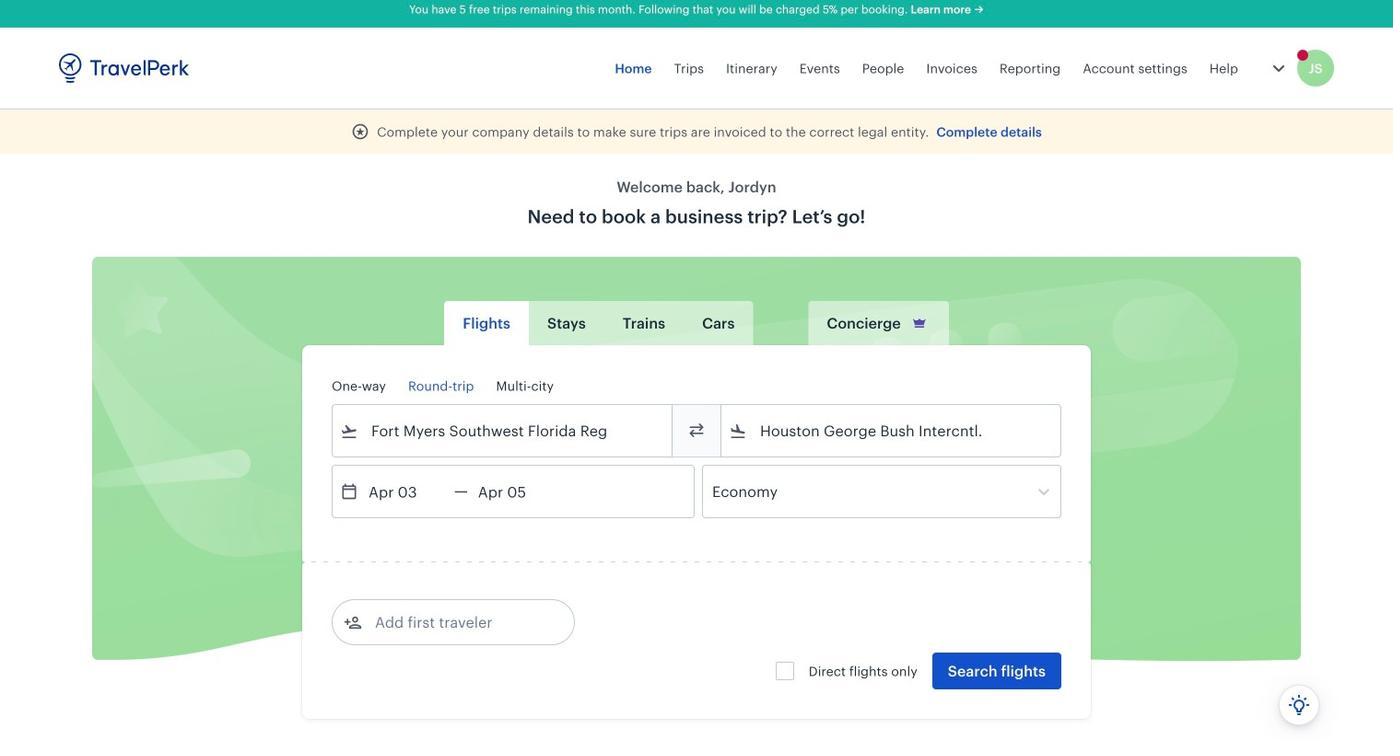 Task type: locate. For each thing, give the bounding box(es) containing it.
To search field
[[747, 417, 1037, 446]]

Depart text field
[[358, 466, 454, 518]]

Return text field
[[468, 466, 564, 518]]

Add first traveler search field
[[362, 608, 554, 638]]

From search field
[[358, 417, 648, 446]]



Task type: vqa. For each thing, say whether or not it's contained in the screenshot.
From search field
yes



